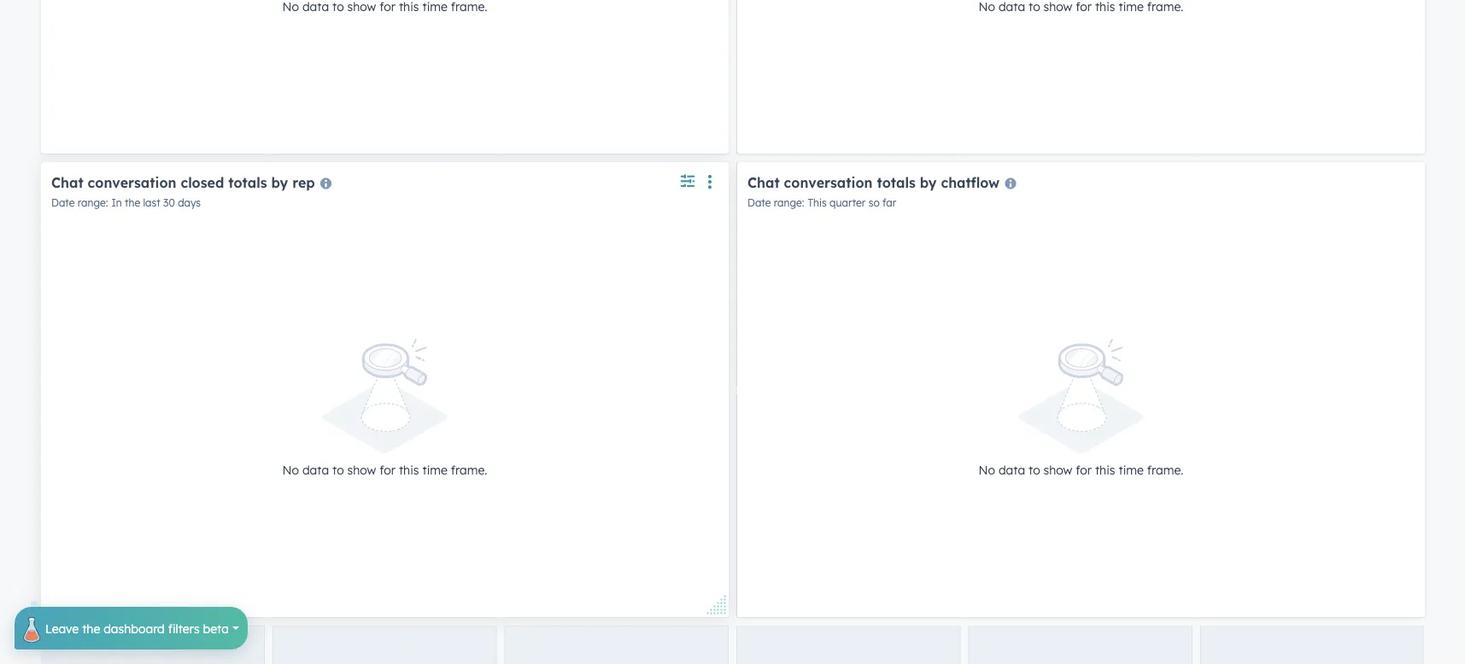 Task type: vqa. For each thing, say whether or not it's contained in the screenshot.
the leftmost data
yes



Task type: locate. For each thing, give the bounding box(es) containing it.
no data to show for this time frame.
[[282, 463, 487, 478], [979, 463, 1184, 478]]

frame. inside chat conversation totals by chatflow element
[[1147, 463, 1184, 478]]

1 no data to show for this time frame. from the left
[[282, 463, 487, 478]]

0 horizontal spatial data
[[302, 463, 329, 478]]

days
[[178, 196, 201, 209]]

this inside chat conversation totals by chatflow element
[[1095, 463, 1115, 478]]

totals
[[228, 174, 267, 191], [877, 174, 916, 191]]

1 vertical spatial the
[[82, 621, 100, 636]]

0 horizontal spatial to
[[332, 463, 344, 478]]

1 show from the left
[[347, 463, 376, 478]]

no
[[282, 463, 299, 478], [979, 463, 995, 478]]

1 horizontal spatial to
[[1029, 463, 1040, 478]]

time inside chat conversation totals by chatflow element
[[1119, 463, 1144, 478]]

2 time from the left
[[1119, 463, 1144, 478]]

data inside chat conversation closed totals by rep element
[[302, 463, 329, 478]]

2 frame. from the left
[[1147, 463, 1184, 478]]

for inside chat conversation closed totals by rep element
[[380, 463, 396, 478]]

1 horizontal spatial frame.
[[1147, 463, 1184, 478]]

2 chat from the left
[[747, 174, 780, 191]]

conversation up date range: this quarter so far
[[784, 174, 873, 191]]

closed
[[181, 174, 224, 191]]

date inside chat conversation closed totals by rep element
[[51, 196, 75, 209]]

2 for from the left
[[1076, 463, 1092, 478]]

conversation up date range: in the last 30 days
[[88, 174, 176, 191]]

range: left in
[[78, 196, 108, 209]]

1 horizontal spatial date
[[747, 196, 771, 209]]

1 horizontal spatial show
[[1044, 463, 1072, 478]]

for
[[380, 463, 396, 478], [1076, 463, 1092, 478]]

chatflow
[[941, 174, 1000, 191]]

range: left "this"
[[774, 196, 804, 209]]

chat up date range: in the last 30 days
[[51, 174, 83, 191]]

data
[[302, 463, 329, 478], [999, 463, 1025, 478]]

no data to show for this time frame. inside chat conversation totals by chatflow element
[[979, 463, 1184, 478]]

1 range: from the left
[[78, 196, 108, 209]]

1 for from the left
[[380, 463, 396, 478]]

leave the dashboard filters beta button
[[15, 601, 248, 650]]

date range: in the last 30 days
[[51, 196, 201, 209]]

1 horizontal spatial chat
[[747, 174, 780, 191]]

so
[[869, 196, 880, 209]]

filters
[[168, 621, 200, 636]]

chat right report actions image
[[747, 174, 780, 191]]

date left in
[[51, 196, 75, 209]]

1 horizontal spatial no
[[979, 463, 995, 478]]

1 this from the left
[[399, 463, 419, 478]]

1 horizontal spatial data
[[999, 463, 1025, 478]]

no inside chat conversation closed totals by rep element
[[282, 463, 299, 478]]

2 range: from the left
[[774, 196, 804, 209]]

conversation for closed
[[88, 174, 176, 191]]

by left rep
[[271, 174, 288, 191]]

0 horizontal spatial date
[[51, 196, 75, 209]]

date left "this"
[[747, 196, 771, 209]]

2 by from the left
[[920, 174, 937, 191]]

1 horizontal spatial range:
[[774, 196, 804, 209]]

chat for chat conversation closed totals by rep
[[51, 174, 83, 191]]

1 conversation from the left
[[88, 174, 176, 191]]

totals up far
[[877, 174, 916, 191]]

1 horizontal spatial time
[[1119, 463, 1144, 478]]

0 horizontal spatial time
[[422, 463, 448, 478]]

conversation
[[88, 174, 176, 191], [784, 174, 873, 191]]

0 horizontal spatial range:
[[78, 196, 108, 209]]

1 data from the left
[[302, 463, 329, 478]]

by left chatflow
[[920, 174, 937, 191]]

date inside chat conversation totals by chatflow element
[[747, 196, 771, 209]]

0 horizontal spatial this
[[399, 463, 419, 478]]

frame. inside chat conversation closed totals by rep element
[[451, 463, 487, 478]]

30
[[163, 196, 175, 209]]

range: inside chat conversation closed totals by rep element
[[78, 196, 108, 209]]

no inside chat conversation totals by chatflow element
[[979, 463, 995, 478]]

2 conversation from the left
[[784, 174, 873, 191]]

2 data from the left
[[999, 463, 1025, 478]]

time for this quarter so far
[[1119, 463, 1144, 478]]

1 horizontal spatial conversation
[[784, 174, 873, 191]]

date range: this quarter so far
[[747, 196, 896, 209]]

show
[[347, 463, 376, 478], [1044, 463, 1072, 478]]

1 horizontal spatial for
[[1076, 463, 1092, 478]]

the inside chat conversation closed totals by rep element
[[125, 196, 140, 209]]

this
[[399, 463, 419, 478], [1095, 463, 1115, 478]]

2 date from the left
[[747, 196, 771, 209]]

frame.
[[451, 463, 487, 478], [1147, 463, 1184, 478]]

dashboard
[[104, 621, 165, 636]]

range:
[[78, 196, 108, 209], [774, 196, 804, 209]]

1 time from the left
[[422, 463, 448, 478]]

totals right the closed
[[228, 174, 267, 191]]

2 show from the left
[[1044, 463, 1072, 478]]

by
[[271, 174, 288, 191], [920, 174, 937, 191]]

leave
[[45, 621, 79, 636]]

0 horizontal spatial frame.
[[451, 463, 487, 478]]

2 this from the left
[[1095, 463, 1115, 478]]

1 no from the left
[[282, 463, 299, 478]]

the inside popup button
[[82, 621, 100, 636]]

for inside chat conversation totals by chatflow element
[[1076, 463, 1092, 478]]

1 horizontal spatial the
[[125, 196, 140, 209]]

data for this quarter so far
[[999, 463, 1025, 478]]

chat conversation closed totals by rep
[[51, 174, 315, 191]]

2 no data to show for this time frame. from the left
[[979, 463, 1184, 478]]

0 horizontal spatial no
[[282, 463, 299, 478]]

report actions image
[[701, 175, 718, 192]]

for for in the last 30 days
[[380, 463, 396, 478]]

show inside chat conversation totals by chatflow element
[[1044, 463, 1072, 478]]

to for in the last 30 days
[[332, 463, 344, 478]]

1 horizontal spatial by
[[920, 174, 937, 191]]

the right in
[[125, 196, 140, 209]]

1 to from the left
[[332, 463, 344, 478]]

1 horizontal spatial totals
[[877, 174, 916, 191]]

0 horizontal spatial by
[[271, 174, 288, 191]]

1 frame. from the left
[[451, 463, 487, 478]]

2 to from the left
[[1029, 463, 1040, 478]]

1 horizontal spatial this
[[1095, 463, 1115, 478]]

the right leave
[[82, 621, 100, 636]]

1 date from the left
[[51, 196, 75, 209]]

time inside chat conversation closed totals by rep element
[[422, 463, 448, 478]]

the
[[125, 196, 140, 209], [82, 621, 100, 636]]

0 horizontal spatial chat
[[51, 174, 83, 191]]

frame. for date range: in the last 30 days
[[451, 463, 487, 478]]

to for this quarter so far
[[1029, 463, 1040, 478]]

this inside chat conversation closed totals by rep element
[[399, 463, 419, 478]]

0 horizontal spatial totals
[[228, 174, 267, 191]]

1 chat from the left
[[51, 174, 83, 191]]

date
[[51, 196, 75, 209], [747, 196, 771, 209]]

no data to show for this time frame. inside chat conversation closed totals by rep element
[[282, 463, 487, 478]]

0 horizontal spatial the
[[82, 621, 100, 636]]

range: inside chat conversation totals by chatflow element
[[774, 196, 804, 209]]

chat
[[51, 174, 83, 191], [747, 174, 780, 191]]

show inside chat conversation closed totals by rep element
[[347, 463, 376, 478]]

date for date range: in the last 30 days
[[51, 196, 75, 209]]

time for in the last 30 days
[[422, 463, 448, 478]]

2 no from the left
[[979, 463, 995, 478]]

0 horizontal spatial conversation
[[88, 174, 176, 191]]

0 horizontal spatial for
[[380, 463, 396, 478]]

chat conversation totals by chatflow element
[[737, 162, 1425, 618]]

to
[[332, 463, 344, 478], [1029, 463, 1040, 478]]

this
[[808, 196, 827, 209]]

1 horizontal spatial no data to show for this time frame.
[[979, 463, 1184, 478]]

time
[[422, 463, 448, 478], [1119, 463, 1144, 478]]

0 vertical spatial the
[[125, 196, 140, 209]]

leave the dashboard filters beta
[[45, 621, 229, 636]]

0 horizontal spatial show
[[347, 463, 376, 478]]

0 horizontal spatial no data to show for this time frame.
[[282, 463, 487, 478]]

data inside chat conversation totals by chatflow element
[[999, 463, 1025, 478]]



Task type: describe. For each thing, give the bounding box(es) containing it.
1 by from the left
[[271, 174, 288, 191]]

far
[[883, 196, 896, 209]]

this for in the last 30 days
[[399, 463, 419, 478]]

conversation for totals
[[784, 174, 873, 191]]

no data to show for this time frame. for date range: in the last 30 days
[[282, 463, 487, 478]]

show for in the last 30 days
[[347, 463, 376, 478]]

date for date range: this quarter so far
[[747, 196, 771, 209]]

rep
[[292, 174, 315, 191]]

for for this quarter so far
[[1076, 463, 1092, 478]]

no for in the last 30 days
[[282, 463, 299, 478]]

beta
[[203, 621, 229, 636]]

data for in the last 30 days
[[302, 463, 329, 478]]

chat for chat conversation totals by chatflow
[[747, 174, 780, 191]]

this for this quarter so far
[[1095, 463, 1115, 478]]

range: for in the last 30 days
[[78, 196, 108, 209]]

2 totals from the left
[[877, 174, 916, 191]]

no for this quarter so far
[[979, 463, 995, 478]]

show for this quarter so far
[[1044, 463, 1072, 478]]

last
[[143, 196, 160, 209]]

no data to show for this time frame. for date range: this quarter so far
[[979, 463, 1184, 478]]

range: for this quarter so far
[[774, 196, 804, 209]]

chat conversation closed totals by rep element
[[41, 162, 729, 618]]

frame. for date range: this quarter so far
[[1147, 463, 1184, 478]]

in
[[111, 196, 122, 209]]

quarter
[[830, 196, 866, 209]]

chat conversation totals by chatflow
[[747, 174, 1000, 191]]

1 totals from the left
[[228, 174, 267, 191]]



